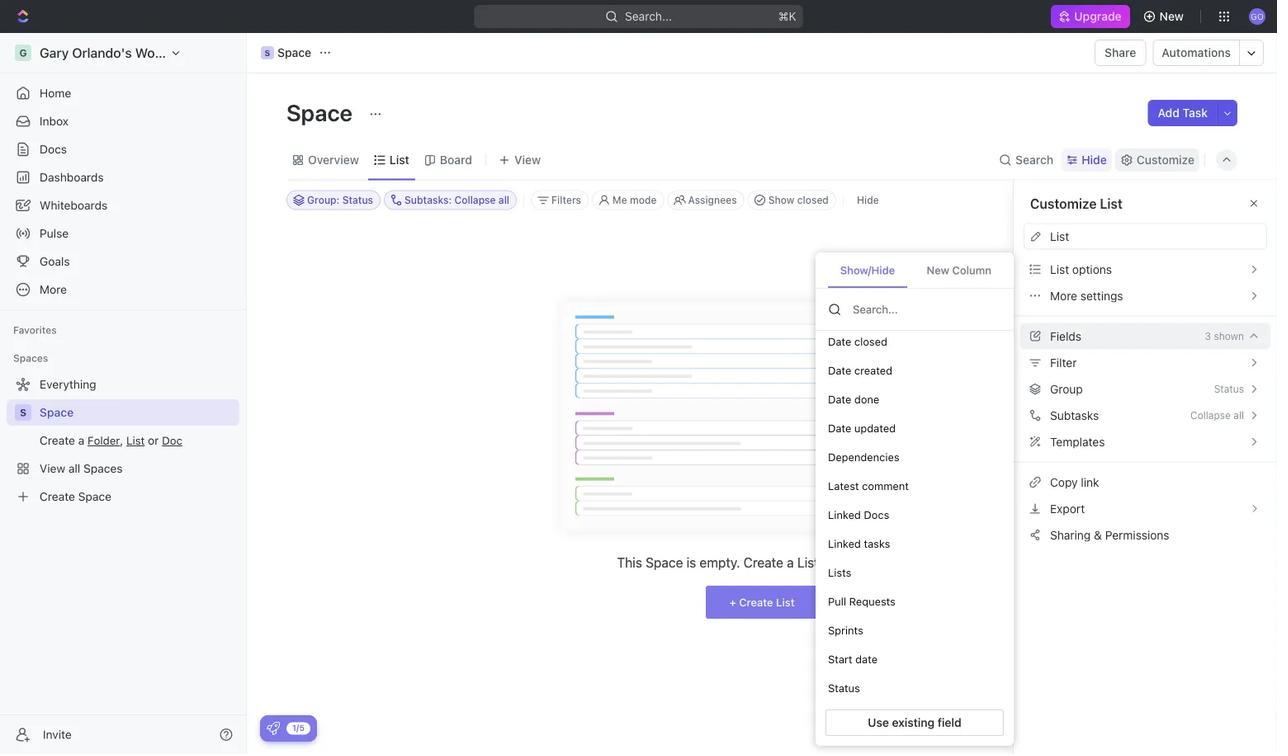 Task type: locate. For each thing, give the bounding box(es) containing it.
date left done
[[828, 394, 852, 406]]

1 vertical spatial space, , element
[[15, 405, 31, 421]]

customize inside button
[[1137, 153, 1195, 167]]

1 horizontal spatial space, , element
[[261, 46, 274, 59]]

2 horizontal spatial all
[[1234, 410, 1245, 422]]

1 horizontal spatial collapse
[[1191, 410, 1232, 422]]

1 horizontal spatial spaces
[[83, 462, 123, 476]]

1 horizontal spatial a
[[787, 555, 794, 571]]

upgrade
[[1075, 9, 1122, 23]]

started.
[[861, 555, 908, 571]]

tree
[[7, 372, 240, 510]]

1 horizontal spatial new
[[1160, 9, 1184, 23]]

0 horizontal spatial docs
[[40, 142, 67, 156]]

workspace
[[135, 45, 204, 61]]

1 horizontal spatial all
[[499, 195, 510, 206]]

Search field
[[852, 302, 1001, 317]]

0 horizontal spatial more
[[40, 283, 67, 297]]

collapse
[[455, 195, 496, 206], [1191, 410, 1232, 422]]

1 vertical spatial closed
[[855, 336, 888, 348]]

dashboards link
[[7, 164, 240, 191]]

0 horizontal spatial s
[[20, 407, 26, 419]]

more inside dropdown button
[[40, 283, 67, 297]]

hide up "customize list"
[[1082, 153, 1108, 167]]

0 vertical spatial a
[[78, 434, 85, 448]]

mode
[[630, 195, 657, 206]]

docs
[[40, 142, 67, 156], [864, 509, 890, 522]]

new column
[[927, 264, 992, 277]]

0 horizontal spatial collapse
[[455, 195, 496, 206]]

tasks
[[864, 538, 891, 551]]

more inside button
[[1051, 289, 1078, 303]]

status right group:
[[342, 195, 373, 206]]

closed up created
[[855, 336, 888, 348]]

filter button
[[1014, 350, 1278, 376]]

home link
[[7, 80, 240, 107]]

1 vertical spatial s
[[20, 407, 26, 419]]

hide button
[[851, 190, 886, 210]]

everything
[[40, 378, 96, 392]]

all up create space
[[68, 462, 80, 476]]

list inside create a folder , list or doc
[[126, 434, 145, 448]]

group: status
[[307, 195, 373, 206]]

1 vertical spatial docs
[[864, 509, 890, 522]]

all
[[499, 195, 510, 206], [1234, 410, 1245, 422], [68, 462, 80, 476]]

customize for customize
[[1137, 153, 1195, 167]]

all down view button
[[499, 195, 510, 206]]

folder
[[88, 434, 120, 448]]

a inside tree
[[78, 434, 85, 448]]

0 vertical spatial collapse
[[455, 195, 496, 206]]

more
[[40, 283, 67, 297], [1051, 289, 1078, 303]]

1 horizontal spatial closed
[[855, 336, 888, 348]]

1 vertical spatial collapse
[[1191, 410, 1232, 422]]

spaces
[[13, 353, 48, 364], [83, 462, 123, 476]]

inbox
[[40, 114, 69, 128]]

more down list options
[[1051, 289, 1078, 303]]

+ create list
[[730, 597, 795, 609]]

customize
[[1137, 153, 1195, 167], [1031, 196, 1097, 211]]

1 vertical spatial new
[[927, 264, 950, 277]]

+
[[730, 597, 737, 609]]

me mode button
[[592, 190, 664, 210]]

s space
[[265, 46, 312, 59]]

date down date done
[[828, 423, 852, 435]]

customize for customize list
[[1031, 196, 1097, 211]]

0 vertical spatial docs
[[40, 142, 67, 156]]

date up date done
[[828, 365, 852, 377]]

gary orlando's workspace, , element
[[15, 45, 31, 61]]

create down view all spaces
[[40, 490, 75, 504]]

new for new
[[1160, 9, 1184, 23]]

spaces inside tree
[[83, 462, 123, 476]]

view up filters "dropdown button"
[[515, 153, 541, 167]]

overview link
[[305, 149, 359, 172]]

0 vertical spatial spaces
[[13, 353, 48, 364]]

this space is empty. create a list to get started.
[[617, 555, 908, 571]]

1 date from the top
[[828, 336, 852, 348]]

list options
[[1051, 263, 1113, 276]]

view inside tree
[[40, 462, 65, 476]]

sidebar navigation
[[0, 33, 250, 755]]

date for date done
[[828, 394, 852, 406]]

filter button
[[1024, 350, 1268, 376]]

view button
[[493, 149, 547, 172]]

customize up "search tasks..." text field on the right top of page
[[1137, 153, 1195, 167]]

dependencies
[[828, 452, 900, 464]]

overview
[[308, 153, 359, 167]]

tree containing everything
[[7, 372, 240, 510]]

linked
[[828, 509, 861, 522], [828, 538, 861, 551]]

filter
[[1051, 356, 1077, 370]]

create a folder , list or doc
[[40, 434, 182, 448]]

dashboards
[[40, 171, 104, 184]]

linked for linked docs
[[828, 509, 861, 522]]

new column button
[[917, 254, 1002, 288]]

status up collapse all
[[1215, 384, 1245, 395]]

1 horizontal spatial view
[[515, 153, 541, 167]]

view for view all spaces
[[40, 462, 65, 476]]

0 horizontal spatial view
[[40, 462, 65, 476]]

hide right show closed at the right top of the page
[[857, 195, 879, 206]]

0 vertical spatial customize
[[1137, 153, 1195, 167]]

more down goals
[[40, 283, 67, 297]]

closed
[[798, 195, 829, 206], [855, 336, 888, 348]]

0 horizontal spatial new
[[927, 264, 950, 277]]

g
[[19, 47, 27, 59]]

go
[[1252, 11, 1264, 21]]

s inside the s space
[[265, 48, 270, 57]]

search...
[[625, 9, 672, 23]]

2 horizontal spatial status
[[1215, 384, 1245, 395]]

more for more
[[40, 283, 67, 297]]

to
[[823, 555, 835, 571]]

new left column
[[927, 264, 950, 277]]

1 vertical spatial hide
[[857, 195, 879, 206]]

0 horizontal spatial hide
[[857, 195, 879, 206]]

0 vertical spatial all
[[499, 195, 510, 206]]

a left to
[[787, 555, 794, 571]]

create up view all spaces
[[40, 434, 75, 448]]

home
[[40, 86, 71, 100]]

new
[[1160, 9, 1184, 23], [927, 264, 950, 277]]

collapse up templates button
[[1191, 410, 1232, 422]]

0 vertical spatial linked
[[828, 509, 861, 522]]

4 date from the top
[[828, 423, 852, 435]]

1 vertical spatial spaces
[[83, 462, 123, 476]]

collapse all
[[1191, 410, 1245, 422]]

,
[[120, 434, 123, 448]]

docs up tasks
[[864, 509, 890, 522]]

1 horizontal spatial customize
[[1137, 153, 1195, 167]]

a left the folder
[[78, 434, 85, 448]]

task
[[1183, 106, 1208, 120]]

0 horizontal spatial a
[[78, 434, 85, 448]]

templates
[[1051, 435, 1106, 449]]

a
[[78, 434, 85, 448], [787, 555, 794, 571]]

closed right show
[[798, 195, 829, 206]]

s inside tree
[[20, 407, 26, 419]]

1 vertical spatial customize
[[1031, 196, 1097, 211]]

1 vertical spatial linked
[[828, 538, 861, 551]]

3 date from the top
[[828, 394, 852, 406]]

space for this space is empty. create a list to get started.
[[646, 555, 683, 571]]

existing
[[893, 717, 935, 730]]

list up subtasks:
[[390, 153, 410, 167]]

0 vertical spatial closed
[[798, 195, 829, 206]]

use
[[868, 717, 890, 730]]

list left to
[[798, 555, 819, 571]]

0 vertical spatial hide
[[1082, 153, 1108, 167]]

date for date closed
[[828, 336, 852, 348]]

date
[[828, 336, 852, 348], [828, 365, 852, 377], [828, 394, 852, 406], [828, 423, 852, 435]]

view up create space
[[40, 462, 65, 476]]

field
[[938, 717, 962, 730]]

hide
[[1082, 153, 1108, 167], [857, 195, 879, 206]]

all for collapse all
[[1234, 410, 1245, 422]]

tab list
[[816, 253, 1014, 289]]

goals link
[[7, 249, 240, 275]]

done
[[855, 394, 880, 406]]

1 horizontal spatial hide
[[1082, 153, 1108, 167]]

1 horizontal spatial status
[[828, 683, 861, 695]]

0 horizontal spatial all
[[68, 462, 80, 476]]

whiteboards
[[40, 199, 108, 212]]

status down "start"
[[828, 683, 861, 695]]

use existing field
[[868, 717, 962, 730]]

docs down inbox
[[40, 142, 67, 156]]

0 vertical spatial status
[[342, 195, 373, 206]]

spaces down folder button on the bottom of page
[[83, 462, 123, 476]]

1 vertical spatial a
[[787, 555, 794, 571]]

date created
[[828, 365, 893, 377]]

0 vertical spatial view
[[515, 153, 541, 167]]

2 date from the top
[[828, 365, 852, 377]]

create up + create list
[[744, 555, 784, 571]]

onboarding checklist button element
[[267, 723, 280, 736]]

linked down latest
[[828, 509, 861, 522]]

add task button
[[1149, 100, 1218, 126]]

list right ,
[[126, 434, 145, 448]]

spaces down the favorites
[[13, 353, 48, 364]]

favorites
[[13, 325, 57, 336]]

2 linked from the top
[[828, 538, 861, 551]]

export button
[[1024, 496, 1268, 522]]

view inside button
[[515, 153, 541, 167]]

all inside tree
[[68, 462, 80, 476]]

0 horizontal spatial status
[[342, 195, 373, 206]]

0 horizontal spatial space, , element
[[15, 405, 31, 421]]

collapse down board
[[455, 195, 496, 206]]

shown
[[1215, 331, 1245, 342]]

customize down hide dropdown button
[[1031, 196, 1097, 211]]

assignees
[[688, 195, 737, 206]]

assignees button
[[668, 190, 745, 210]]

automations
[[1163, 46, 1232, 59]]

created
[[855, 365, 893, 377]]

0 horizontal spatial closed
[[798, 195, 829, 206]]

2 vertical spatial all
[[68, 462, 80, 476]]

goals
[[40, 255, 70, 268]]

3
[[1206, 331, 1212, 342]]

1 linked from the top
[[828, 509, 861, 522]]

subtasks: collapse all
[[405, 195, 510, 206]]

0 vertical spatial new
[[1160, 9, 1184, 23]]

1 vertical spatial all
[[1234, 410, 1245, 422]]

all down shown at the right top of page
[[1234, 410, 1245, 422]]

closed inside show closed dropdown button
[[798, 195, 829, 206]]

1 vertical spatial view
[[40, 462, 65, 476]]

new up automations
[[1160, 9, 1184, 23]]

hide inside hide dropdown button
[[1082, 153, 1108, 167]]

0 vertical spatial s
[[265, 48, 270, 57]]

1 horizontal spatial s
[[265, 48, 270, 57]]

1 vertical spatial status
[[1215, 384, 1245, 395]]

1 horizontal spatial docs
[[864, 509, 890, 522]]

1 horizontal spatial more
[[1051, 289, 1078, 303]]

comment
[[863, 480, 909, 493]]

list left options
[[1051, 263, 1070, 276]]

0 horizontal spatial customize
[[1031, 196, 1097, 211]]

2 vertical spatial status
[[828, 683, 861, 695]]

space, , element
[[261, 46, 274, 59], [15, 405, 31, 421]]

date up date created
[[828, 336, 852, 348]]

date for date created
[[828, 365, 852, 377]]

latest
[[828, 480, 860, 493]]

gary
[[40, 45, 69, 61]]

linked up get
[[828, 538, 861, 551]]

templates button
[[1014, 429, 1278, 456]]

sharing
[[1051, 529, 1091, 542]]



Task type: vqa. For each thing, say whether or not it's contained in the screenshot.
Jeremy Miller'S Workspace, , element
no



Task type: describe. For each thing, give the bounding box(es) containing it.
create space link
[[7, 484, 236, 510]]

space, , element inside tree
[[15, 405, 31, 421]]

1/5
[[292, 724, 305, 733]]

Search tasks... text field
[[1072, 188, 1237, 213]]

more button
[[7, 277, 240, 303]]

doc
[[162, 434, 182, 448]]

pull requests
[[828, 596, 896, 609]]

lists
[[828, 567, 852, 580]]

list options button
[[1024, 256, 1268, 283]]

group:
[[307, 195, 340, 206]]

closed for date closed
[[855, 336, 888, 348]]

copy link button
[[1024, 470, 1268, 496]]

board link
[[437, 149, 472, 172]]

⌘k
[[779, 9, 797, 23]]

show/hide
[[841, 264, 896, 277]]

list down this space is empty. create a list to get started.
[[776, 597, 795, 609]]

link
[[1082, 476, 1100, 489]]

tree inside sidebar navigation
[[7, 372, 240, 510]]

permissions
[[1106, 529, 1170, 542]]

fields
[[1051, 330, 1082, 343]]

filters button
[[531, 190, 589, 210]]

this
[[617, 555, 643, 571]]

pulse link
[[7, 221, 240, 247]]

hide button
[[1062, 149, 1112, 172]]

more for more settings
[[1051, 289, 1078, 303]]

templates button
[[1024, 429, 1268, 456]]

get
[[838, 555, 858, 571]]

options
[[1073, 263, 1113, 276]]

view button
[[493, 141, 547, 180]]

subtasks
[[1051, 409, 1100, 422]]

s for s space
[[265, 48, 270, 57]]

list down "customize list"
[[1051, 230, 1070, 243]]

&
[[1095, 529, 1103, 542]]

export button
[[1024, 496, 1268, 522]]

3 shown
[[1206, 331, 1245, 342]]

latest comment
[[828, 480, 909, 493]]

list button
[[126, 434, 145, 448]]

invite
[[43, 729, 72, 742]]

closed for show closed
[[798, 195, 829, 206]]

view all spaces
[[40, 462, 123, 476]]

everything link
[[7, 372, 236, 398]]

date
[[856, 654, 878, 666]]

list inside button
[[1051, 263, 1070, 276]]

all for view all spaces
[[68, 462, 80, 476]]

s for s
[[20, 407, 26, 419]]

customize list
[[1031, 196, 1123, 211]]

search button
[[995, 149, 1059, 172]]

space for create space
[[78, 490, 112, 504]]

linked docs
[[828, 509, 890, 522]]

docs inside sidebar navigation
[[40, 142, 67, 156]]

automations button
[[1154, 40, 1240, 65]]

start date
[[828, 654, 878, 666]]

copy link
[[1051, 476, 1100, 489]]

space for s space
[[278, 46, 312, 59]]

search
[[1016, 153, 1054, 167]]

pull
[[828, 596, 847, 609]]

0 horizontal spatial spaces
[[13, 353, 48, 364]]

create right '+'
[[739, 597, 774, 609]]

subtasks:
[[405, 195, 452, 206]]

date updated
[[828, 423, 896, 435]]

create space
[[40, 490, 112, 504]]

view for view
[[515, 153, 541, 167]]

hide inside hide button
[[857, 195, 879, 206]]

tab list containing show/hide
[[816, 253, 1014, 289]]

favorites button
[[7, 320, 63, 340]]

go button
[[1245, 3, 1271, 30]]

list down hide dropdown button
[[1101, 196, 1123, 211]]

date done
[[828, 394, 880, 406]]

gary orlando's workspace
[[40, 45, 204, 61]]

whiteboards link
[[7, 192, 240, 219]]

export
[[1051, 502, 1085, 516]]

group
[[1051, 382, 1084, 396]]

sharing & permissions button
[[1024, 522, 1268, 549]]

show closed
[[769, 195, 829, 206]]

onboarding checklist button image
[[267, 723, 280, 736]]

settings
[[1081, 289, 1124, 303]]

date closed
[[828, 336, 888, 348]]

board
[[440, 153, 472, 167]]

show closed button
[[748, 190, 837, 210]]

linked tasks
[[828, 538, 891, 551]]

add
[[1158, 106, 1180, 120]]

0 vertical spatial space, , element
[[261, 46, 274, 59]]

date for date updated
[[828, 423, 852, 435]]

customize button
[[1116, 149, 1200, 172]]

more settings
[[1051, 289, 1124, 303]]

copy
[[1051, 476, 1078, 489]]

pulse
[[40, 227, 69, 240]]

new for new column
[[927, 264, 950, 277]]

docs link
[[7, 136, 240, 163]]

doc button
[[162, 434, 182, 448]]

add task
[[1158, 106, 1208, 120]]

space link
[[40, 400, 236, 426]]

updated
[[855, 423, 896, 435]]

linked for linked tasks
[[828, 538, 861, 551]]



